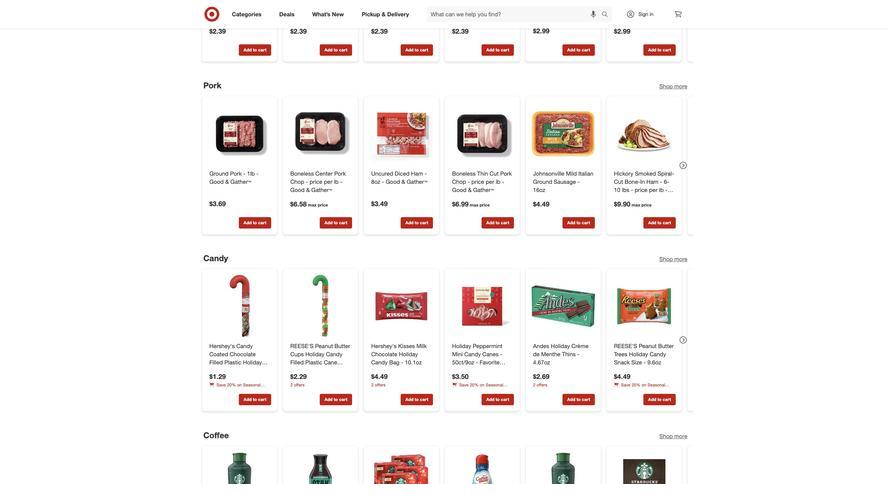 Task type: vqa. For each thing, say whether or not it's contained in the screenshot.
5th "Add" from right
no



Task type: describe. For each thing, give the bounding box(es) containing it.
$1.29
[[209, 372, 226, 381]]

mayer for -
[[388, 0, 404, 4]]

holiday peppermint mini candy canes - 50ct/9oz - favorite day™
[[452, 343, 502, 374]]

- inside hillshire genoa salami small plates - 2.76oz
[[566, 5, 568, 12]]

ham inside hickory smoked spiral- cut bone-in ham - 6- 10 lbs - price per lb - market pantry™ $9.90 max price
[[646, 178, 658, 185]]

holiday inside hershey's candy coated chocolate filled plastic holiday cane - 1.4oz
[[243, 359, 262, 366]]

chop inside boneless thin cut pork chop - price per lb - good & gather™
[[452, 178, 466, 185]]

pickup
[[362, 11, 380, 18]]

save 20% on seasonal candy & snacks for $4.49
[[614, 383, 665, 394]]

uncured diced ham - 8oz - good & gather™
[[371, 170, 427, 185]]

shop more for candy
[[659, 255, 687, 263]]

$6.58
[[290, 200, 307, 208]]

$6.99
[[452, 200, 469, 208]]

center
[[315, 170, 333, 177]]

trees
[[614, 351, 627, 358]]

candy inside reese's peanut butter trees holiday candy snack size - 9.6oz
[[650, 351, 666, 358]]

max for $6.58
[[308, 202, 316, 207]]

mayer for $2.39
[[226, 0, 242, 4]]

holiday inside reese's peanut butter cups holiday candy filled plastic cane miniatures - 2.17oz $2.29 2 offers
[[305, 351, 324, 358]]

- inside andes holiday crème de menthe thins - 4.67oz
[[577, 351, 579, 358]]

genoa
[[555, 0, 572, 4]]

peanut for -
[[639, 343, 657, 350]]

3.2oz
[[209, 21, 223, 29]]

3 $2.39 from the left
[[371, 27, 388, 35]]

reese's for cups
[[290, 343, 313, 350]]

cut inside boneless thin cut pork chop - price per lb - good & gather™
[[490, 170, 499, 177]]

save 20% on seasonal candy & snacks for $3.50
[[452, 383, 503, 394]]

16oz
[[533, 186, 545, 193]]

gather™ inside the boneless center pork chop - price per lb - good & gather™
[[311, 186, 332, 193]]

cheese for $2.39
[[235, 13, 255, 20]]

delivery
[[387, 11, 409, 18]]

extra
[[321, 5, 334, 12]]

2.76oz inside hillshire genoa salami small plates - 2.76oz
[[570, 5, 587, 12]]

gather™ inside boneless thin cut pork chop - price per lb - good & gather™
[[473, 186, 494, 193]]

- inside johnsonville mild italian ground sausage - 16oz
[[577, 178, 580, 185]]

shop more for pork
[[659, 83, 687, 90]]

more for candy
[[674, 255, 687, 263]]

andes
[[533, 343, 549, 350]]

2.17oz
[[322, 367, 339, 374]]

canes
[[482, 351, 499, 358]]

size
[[631, 359, 642, 366]]

& inside ground pork - 1lb - good & gather™
[[225, 178, 229, 185]]

american
[[209, 13, 233, 20]]

4.2oz
[[330, 13, 343, 20]]

save 20% on seasonal candy & snacks button for $3.50
[[452, 382, 514, 394]]

peanut for cane
[[315, 343, 333, 350]]

hershey's kisses milk chocolate holiday candy bag - 10.1oz
[[371, 343, 427, 366]]

$2.39 inside oscar mayer lunchables nachos cheese dip & salsa - 4.4oz $2.39
[[452, 27, 469, 35]]

more for pork
[[674, 83, 687, 90]]

andes holiday crème de menthe thins - 4.67oz link
[[533, 342, 593, 367]]

pantry™
[[633, 194, 653, 201]]

hershey's for $4.49
[[371, 343, 397, 350]]

3.5oz
[[371, 30, 385, 37]]

shop more for coffee
[[659, 433, 687, 440]]

lunchables inside oscar mayer lunchables extra cheesy pizza - 4.2oz
[[290, 5, 320, 12]]

hillshire genoa salami small plates - 2.76oz
[[533, 0, 590, 12]]

boneless center pork chop - price per lb - good & gather™
[[290, 170, 346, 193]]

save 20% on seasonal candy & snacks button for $1.29
[[209, 382, 271, 394]]

holiday inside andes holiday crème de menthe thins - 4.67oz
[[551, 343, 570, 350]]

max inside hickory smoked spiral- cut bone-in ham - 6- 10 lbs - price per lb - market pantry™ $9.90 max price
[[632, 202, 640, 207]]

candy inside hershey's kisses milk chocolate holiday candy bag - 10.1oz
[[371, 359, 388, 366]]

hickory smoked spiral- cut bone-in ham - 6- 10 lbs - price per lb - market pantry™ link
[[614, 170, 674, 201]]

deals link
[[273, 6, 303, 22]]

ham inside the oscar mayer lunchables ham & cheddar cheese cracker stackers - 3.5oz
[[402, 5, 414, 12]]

oscar mayer lunchables ham & cheddar cheese cracker stackers - 3.5oz
[[371, 0, 419, 37]]

menthe
[[541, 351, 560, 358]]

oscar mayer lunchables nachos cheese dip & salsa - 4.4oz link
[[452, 0, 512, 29]]

What can we help you find? suggestions appear below search field
[[427, 6, 603, 22]]

1lb
[[247, 170, 255, 177]]

$2.69 2 offers
[[533, 372, 549, 388]]

reese's peanut butter trees holiday candy snack size - 9.6oz
[[614, 343, 674, 366]]

lunchables for $2.39
[[209, 5, 239, 12]]

mayer inside oscar mayer lunchables extra cheesy pizza - 4.2oz
[[307, 0, 323, 4]]

hickory
[[614, 170, 633, 177]]

chocolate for $4.49
[[371, 351, 397, 358]]

gather™ inside ground pork - 1lb - good & gather™
[[230, 178, 251, 185]]

miniatures
[[290, 367, 317, 374]]

& down the $1.29
[[222, 389, 225, 394]]

thin
[[477, 170, 488, 177]]

& inside the boneless center pork chop - price per lb - good & gather™
[[306, 186, 310, 193]]

what's new
[[312, 11, 344, 18]]

diced
[[395, 170, 409, 177]]

categories link
[[226, 6, 270, 22]]

cheese inside oscar mayer lunchables nachos cheese dip & salsa - 4.4oz $2.39
[[452, 13, 472, 20]]

italian inside hillshire italian dry salami small plates - 2.76oz
[[636, 0, 651, 4]]

plates inside hillshire genoa salami small plates - 2.76oz
[[549, 5, 564, 12]]

johnsonville mild italian ground sausage - 16oz link
[[533, 170, 593, 194]]

chop inside the boneless center pork chop - price per lb - good & gather™
[[290, 178, 304, 185]]

candy for $3.50
[[452, 389, 464, 394]]

$2.99 for hillshire genoa salami small plates - 2.76oz
[[533, 27, 549, 35]]

2 for $2.69
[[533, 383, 535, 388]]

oscar inside oscar mayer lunchables extra cheesy pizza - 4.2oz
[[290, 0, 305, 4]]

snacks for $3.50
[[469, 389, 482, 394]]

save for $4.49
[[621, 383, 630, 388]]

10.1oz
[[405, 359, 422, 366]]

candy inside hershey's candy coated chocolate filled plastic holiday cane - 1.4oz
[[236, 343, 253, 350]]

lb inside the boneless center pork chop - price per lb - good & gather™
[[334, 178, 339, 185]]

save for $1.29
[[216, 383, 226, 388]]

chocolate for $1.29
[[230, 351, 256, 358]]

9.6oz
[[647, 359, 661, 366]]

what's new link
[[306, 6, 353, 22]]

snacks for $1.29
[[226, 389, 239, 394]]

sign in link
[[620, 6, 665, 22]]

milk
[[416, 343, 427, 350]]

hershey's candy coated chocolate filled plastic holiday cane - 1.4oz link
[[209, 342, 270, 374]]

mild
[[566, 170, 577, 177]]

cheddar
[[371, 13, 393, 20]]

mini
[[452, 351, 463, 358]]

search
[[598, 11, 615, 18]]

shop more button for coffee
[[659, 432, 687, 440]]

bone-
[[625, 178, 640, 185]]

boneless center pork chop - price per lb - good & gather™ link
[[290, 170, 351, 194]]

per inside hickory smoked spiral- cut bone-in ham - 6- 10 lbs - price per lb - market pantry™ $9.90 max price
[[649, 186, 658, 193]]

what's
[[312, 11, 330, 18]]

lunchables for 4.4oz
[[452, 5, 481, 12]]

sign in
[[639, 11, 654, 17]]

4.4oz
[[452, 21, 466, 29]]

- inside the oscar mayer lunchables ham & cheddar cheese cracker stackers - 3.5oz
[[416, 21, 418, 29]]

favorite
[[480, 359, 500, 366]]

4.67oz
[[533, 359, 550, 366]]

oscar mayer lunchables ham & american cheese - 3.2oz link
[[209, 0, 270, 29]]

new
[[332, 11, 344, 18]]

filled inside reese's peanut butter cups holiday candy filled plastic cane miniatures - 2.17oz $2.29 2 offers
[[290, 359, 304, 366]]

good inside ground pork - 1lb - good & gather™
[[209, 178, 224, 185]]

$6.99 max price
[[452, 200, 490, 208]]

deals
[[279, 11, 295, 18]]

reese's peanut butter cups holiday candy filled plastic cane miniatures - 2.17oz link
[[290, 342, 351, 374]]

& inside oscar mayer lunchables ham & american cheese - 3.2oz $2.39
[[254, 5, 257, 12]]

oscar mayer lunchables ham & american cheese - 3.2oz $2.39
[[209, 0, 258, 35]]

- inside reese's peanut butter cups holiday candy filled plastic cane miniatures - 2.17oz $2.29 2 offers
[[318, 367, 320, 374]]

stackers
[[393, 21, 415, 29]]

- inside hershey's candy coated chocolate filled plastic holiday cane - 1.4oz
[[224, 367, 226, 374]]

20% for $4.49
[[632, 383, 640, 388]]

1.4oz
[[228, 367, 242, 374]]

hershey's candy coated chocolate filled plastic holiday cane - 1.4oz
[[209, 343, 262, 374]]

salsa
[[489, 13, 502, 20]]

cheesy
[[290, 13, 309, 20]]

pickup & delivery link
[[356, 6, 418, 22]]

$2.39 inside oscar mayer lunchables ham & american cheese - 3.2oz $2.39
[[209, 27, 226, 35]]

candy for $1.29
[[209, 389, 221, 394]]

spiral-
[[658, 170, 674, 177]]

$2.29
[[290, 372, 307, 381]]

& inside the uncured diced ham - 8oz - good & gather™
[[401, 178, 405, 185]]

mayer for 4.4oz
[[469, 0, 485, 4]]

good inside boneless thin cut pork chop - price per lb - good & gather™
[[452, 186, 466, 193]]

- inside oscar mayer lunchables extra cheesy pizza - 4.2oz
[[326, 13, 328, 20]]

oscar mayer lunchables nachos cheese dip & salsa - 4.4oz $2.39
[[452, 0, 506, 35]]

holiday inside reese's peanut butter trees holiday candy snack size - 9.6oz
[[629, 351, 648, 358]]

small inside hillshire italian dry salami small plates - 2.76oz
[[633, 5, 647, 12]]

boneless for $6.99
[[452, 170, 476, 177]]

butter for reese's peanut butter cups holiday candy filled plastic cane miniatures - 2.17oz $2.29 2 offers
[[334, 343, 350, 350]]

$9.90
[[614, 200, 630, 208]]

& inside boneless thin cut pork chop - price per lb - good & gather™
[[468, 186, 472, 193]]

dip
[[473, 13, 482, 20]]

filled inside hershey's candy coated chocolate filled plastic holiday cane - 1.4oz
[[209, 359, 223, 366]]

on for $4.49
[[642, 383, 646, 388]]

reese's peanut butter cups holiday candy filled plastic cane miniatures - 2.17oz $2.29 2 offers
[[290, 343, 350, 388]]

italian inside johnsonville mild italian ground sausage - 16oz
[[578, 170, 593, 177]]

& inside the oscar mayer lunchables ham & cheddar cheese cracker stackers - 3.5oz
[[416, 5, 419, 12]]

- inside hershey's kisses milk chocolate holiday candy bag - 10.1oz
[[401, 359, 403, 366]]

- inside oscar mayer lunchables nachos cheese dip & salsa - 4.4oz $2.39
[[504, 13, 506, 20]]

oscar mayer lunchables extra cheesy pizza - 4.2oz link
[[290, 0, 351, 21]]

lb inside boneless thin cut pork chop - price per lb - good & gather™
[[496, 178, 500, 185]]

dry
[[652, 0, 661, 4]]

shop for coffee
[[659, 433, 673, 440]]

& down $3.50 in the bottom right of the page
[[465, 389, 468, 394]]



Task type: locate. For each thing, give the bounding box(es) containing it.
good up $6.99
[[452, 186, 466, 193]]

2 horizontal spatial snacks
[[631, 389, 644, 394]]

seasonal down favorite
[[486, 383, 503, 388]]

oscar up 'american'
[[209, 0, 224, 4]]

filled down cups
[[290, 359, 304, 366]]

2 horizontal spatial offers
[[537, 383, 547, 388]]

snack
[[614, 359, 630, 366]]

1 candy from the left
[[209, 389, 221, 394]]

ham inside oscar mayer lunchables ham & american cheese - 3.2oz $2.39
[[240, 5, 252, 12]]

hillshire italian dry salami small plates - 2.76oz link
[[614, 0, 674, 21]]

20% for $3.50
[[470, 383, 478, 388]]

salami inside hillshire genoa salami small plates - 2.76oz
[[573, 0, 590, 4]]

oscar mayer lunchables ham & cheddar cheese cracker stackers - 3.5oz link
[[371, 0, 431, 37]]

ground pork - 1lb - good & gather™
[[209, 170, 259, 185]]

1 reese's from the left
[[290, 343, 313, 350]]

2 save from the left
[[459, 383, 469, 388]]

shop for candy
[[659, 255, 673, 263]]

good inside the boneless center pork chop - price per lb - good & gather™
[[290, 186, 305, 193]]

2.76oz down genoa
[[570, 5, 587, 12]]

1 mayer from the left
[[226, 0, 242, 4]]

cheese inside the oscar mayer lunchables ham & cheddar cheese cracker stackers - 3.5oz
[[395, 13, 414, 20]]

1 vertical spatial 2.76oz
[[614, 13, 631, 20]]

shop for pork
[[659, 83, 673, 90]]

price inside boneless thin cut pork chop - price per lb - good & gather™
[[471, 178, 484, 185]]

plastic up 1.4oz
[[224, 359, 241, 366]]

peanut up 2.17oz
[[315, 343, 333, 350]]

kisses
[[398, 343, 415, 350]]

$4.49 down hershey's kisses milk chocolate holiday candy bag - 10.1oz
[[371, 372, 388, 381]]

2 candy from the left
[[452, 389, 464, 394]]

good down diced
[[386, 178, 400, 185]]

0 horizontal spatial seasonal
[[243, 383, 260, 388]]

0 horizontal spatial 2.76oz
[[570, 5, 587, 12]]

save for $3.50
[[459, 383, 469, 388]]

pizza
[[311, 13, 324, 20]]

0 horizontal spatial $2.99
[[533, 27, 549, 35]]

add
[[243, 47, 252, 52], [324, 47, 332, 52], [405, 47, 413, 52], [486, 47, 494, 52], [567, 47, 575, 52], [648, 47, 656, 52], [243, 220, 252, 225], [324, 220, 332, 225], [405, 220, 413, 225], [486, 220, 494, 225], [567, 220, 575, 225], [648, 220, 656, 225], [243, 397, 252, 402], [324, 397, 332, 402], [405, 397, 413, 402], [486, 397, 494, 402], [567, 397, 575, 402], [648, 397, 656, 402]]

save 20% on seasonal candy & snacks down 1.4oz
[[209, 383, 260, 394]]

stok black unsweetened cold brew coffee - 48 fl oz image
[[289, 452, 352, 484], [289, 452, 352, 484]]

2 hershey's from the left
[[371, 343, 397, 350]]

$3.69
[[209, 199, 226, 208]]

max
[[308, 202, 316, 207], [470, 202, 478, 207], [632, 202, 640, 207]]

& right delivery
[[416, 5, 419, 12]]

$3.49
[[371, 199, 388, 208]]

1 horizontal spatial boneless
[[452, 170, 476, 177]]

3 save 20% on seasonal candy & snacks button from the left
[[614, 382, 676, 394]]

johnsonville
[[533, 170, 564, 177]]

0 horizontal spatial butter
[[334, 343, 350, 350]]

3 on from the left
[[642, 383, 646, 388]]

cut right thin at the right top of page
[[490, 170, 499, 177]]

de
[[533, 351, 540, 358]]

1 vertical spatial salami
[[614, 5, 631, 12]]

hillshire for small
[[533, 0, 553, 4]]

1 vertical spatial shop
[[659, 255, 673, 263]]

oscar inside oscar mayer lunchables ham & american cheese - 3.2oz $2.39
[[209, 0, 224, 4]]

lunchables inside the oscar mayer lunchables ham & cheddar cheese cracker stackers - 3.5oz
[[371, 5, 400, 12]]

ground up 16oz
[[533, 178, 552, 185]]

butter for reese's peanut butter trees holiday candy snack size - 9.6oz
[[658, 343, 674, 350]]

0 vertical spatial cut
[[490, 170, 499, 177]]

coffee mate french vanilla coffee creamer - 32 fl oz (1qt) image
[[451, 452, 514, 484], [451, 452, 514, 484]]

hershey's candy coated chocolate filled plastic holiday cane - 1.4oz image
[[208, 275, 271, 338], [208, 275, 271, 338]]

offers inside $4.49 2 offers
[[375, 383, 385, 388]]

0 vertical spatial shop
[[659, 83, 673, 90]]

2 seasonal from the left
[[486, 383, 503, 388]]

price inside $6.99 max price
[[479, 202, 490, 207]]

& up $6.99 max price
[[468, 186, 472, 193]]

offers for $4.49
[[375, 383, 385, 388]]

shop more button for candy
[[659, 255, 687, 263]]

0 horizontal spatial lb
[[334, 178, 339, 185]]

1 offers from the left
[[294, 383, 305, 388]]

pork inside the boneless center pork chop - price per lb - good & gather™
[[334, 170, 346, 177]]

on
[[237, 383, 242, 388], [480, 383, 484, 388], [642, 383, 646, 388]]

$4.49 2 offers
[[371, 372, 388, 388]]

6-
[[664, 178, 669, 185]]

0 horizontal spatial ground
[[209, 170, 228, 177]]

good inside the uncured diced ham - 8oz - good & gather™
[[386, 178, 400, 185]]

2 horizontal spatial save 20% on seasonal candy & snacks button
[[614, 382, 676, 394]]

1 horizontal spatial cut
[[614, 178, 623, 185]]

oscar for 4.4oz
[[452, 0, 467, 4]]

plastic up 'miniatures'
[[305, 359, 322, 366]]

$2.39
[[209, 27, 226, 35], [290, 27, 307, 35], [371, 27, 388, 35], [452, 27, 469, 35]]

1 20% from the left
[[227, 383, 236, 388]]

1 hillshire from the left
[[533, 0, 553, 4]]

3 max from the left
[[632, 202, 640, 207]]

oscar inside the oscar mayer lunchables ham & cheddar cheese cracker stackers - 3.5oz
[[371, 0, 386, 4]]

boneless inside the boneless center pork chop - price per lb - good & gather™
[[290, 170, 314, 177]]

0 vertical spatial shop more button
[[659, 82, 687, 90]]

ground inside ground pork - 1lb - good & gather™
[[209, 170, 228, 177]]

hickory smoked spiral- cut bone-in ham - 6- 10 lbs - price per lb - market pantry™ $9.90 max price
[[614, 170, 674, 208]]

3 mayer from the left
[[388, 0, 404, 4]]

search button
[[598, 6, 615, 23]]

plates
[[549, 5, 564, 12], [648, 5, 664, 12]]

pork inside ground pork - 1lb - good & gather™
[[230, 170, 242, 177]]

2 horizontal spatial candy
[[614, 389, 626, 394]]

$2.69
[[533, 372, 549, 381]]

butter up the 9.6oz
[[658, 343, 674, 350]]

2 inside $2.69 2 offers
[[533, 383, 535, 388]]

1 seasonal from the left
[[243, 383, 260, 388]]

1 shop from the top
[[659, 83, 673, 90]]

&
[[254, 5, 257, 12], [416, 5, 419, 12], [382, 11, 386, 18], [483, 13, 487, 20], [225, 178, 229, 185], [401, 178, 405, 185], [306, 186, 310, 193], [468, 186, 472, 193], [222, 389, 225, 394], [465, 389, 468, 394], [627, 389, 629, 394]]

market
[[614, 194, 632, 201]]

price down pantry™
[[641, 202, 652, 207]]

price down thin at the right top of page
[[471, 178, 484, 185]]

cheese for -
[[395, 13, 414, 20]]

2 for $4.49
[[371, 383, 374, 388]]

0 horizontal spatial save 20% on seasonal candy & snacks button
[[209, 382, 271, 394]]

0 horizontal spatial plastic
[[224, 359, 241, 366]]

2 vertical spatial shop
[[659, 433, 673, 440]]

$2.99
[[533, 27, 549, 35], [614, 27, 630, 35]]

1 horizontal spatial cane
[[324, 359, 337, 366]]

reese's inside reese's peanut butter cups holiday candy filled plastic cane miniatures - 2.17oz $2.29 2 offers
[[290, 343, 313, 350]]

candy down the $1.29
[[209, 389, 221, 394]]

3 offers from the left
[[537, 383, 547, 388]]

candy for $4.49
[[614, 389, 626, 394]]

1 horizontal spatial save
[[459, 383, 469, 388]]

holiday peppermint mini candy canes - 50ct/9oz - favorite day™ image
[[451, 275, 514, 338], [451, 275, 514, 338]]

in
[[650, 11, 654, 17]]

1 horizontal spatial peanut
[[639, 343, 657, 350]]

2 lunchables from the left
[[290, 5, 320, 12]]

0 horizontal spatial 2
[[290, 383, 293, 388]]

on for $1.29
[[237, 383, 242, 388]]

& up $6.58 max price
[[306, 186, 310, 193]]

boneless inside boneless thin cut pork chop - price per lb - good & gather™
[[452, 170, 476, 177]]

1 boneless from the left
[[290, 170, 314, 177]]

save down the $1.29
[[216, 383, 226, 388]]

3 shop more button from the top
[[659, 432, 687, 440]]

1 horizontal spatial plates
[[648, 5, 664, 12]]

0 horizontal spatial chocolate
[[230, 351, 256, 358]]

reese's
[[290, 343, 313, 350], [614, 343, 637, 350]]

price inside the boneless center pork chop - price per lb - good & gather™
[[309, 178, 322, 185]]

- inside oscar mayer lunchables ham & american cheese - 3.2oz $2.39
[[256, 13, 258, 20]]

- inside hillshire italian dry salami small plates - 2.76oz
[[666, 5, 668, 12]]

boneless left thin at the right top of page
[[452, 170, 476, 177]]

chocolate inside hershey's kisses milk chocolate holiday candy bag - 10.1oz
[[371, 351, 397, 358]]

lunchables inside oscar mayer lunchables nachos cheese dip & salsa - 4.4oz $2.39
[[452, 5, 481, 12]]

20% down size
[[632, 383, 640, 388]]

- inside reese's peanut butter trees holiday candy snack size - 9.6oz
[[644, 359, 646, 366]]

price down the boneless thin cut pork chop - price per lb - good & gather™ link
[[479, 202, 490, 207]]

lbs
[[622, 186, 629, 193]]

snacks for $4.49
[[631, 389, 644, 394]]

1 plastic from the left
[[224, 359, 241, 366]]

2 vertical spatial shop more
[[659, 433, 687, 440]]

per down center
[[324, 178, 332, 185]]

ground inside johnsonville mild italian ground sausage - 16oz
[[533, 178, 552, 185]]

0 vertical spatial italian
[[636, 0, 651, 4]]

1 horizontal spatial save 20% on seasonal candy & snacks button
[[452, 382, 514, 394]]

1 vertical spatial more
[[674, 255, 687, 263]]

1 horizontal spatial candy
[[452, 389, 464, 394]]

plastic inside reese's peanut butter cups holiday candy filled plastic cane miniatures - 2.17oz $2.29 2 offers
[[305, 359, 322, 366]]

starbucks unsweetened medium roast iced coffee - 48 fl oz image
[[208, 452, 271, 484], [208, 452, 271, 484]]

reese's for trees
[[614, 343, 637, 350]]

cut up 10
[[614, 178, 623, 185]]

butter
[[334, 343, 350, 350], [658, 343, 674, 350]]

price down center
[[309, 178, 322, 185]]

on down favorite
[[480, 383, 484, 388]]

2 horizontal spatial 2
[[533, 383, 535, 388]]

0 horizontal spatial cut
[[490, 170, 499, 177]]

small inside hillshire genoa salami small plates - 2.76oz
[[533, 5, 547, 12]]

ground
[[209, 170, 228, 177], [533, 178, 552, 185]]

gather™ down 1lb
[[230, 178, 251, 185]]

butter inside reese's peanut butter cups holiday candy filled plastic cane miniatures - 2.17oz $2.29 2 offers
[[334, 343, 350, 350]]

lunchables up cheesy
[[290, 5, 320, 12]]

mayer inside oscar mayer lunchables ham & american cheese - 3.2oz $2.39
[[226, 0, 242, 4]]

2 chop from the left
[[452, 178, 466, 185]]

$2.99 down what can we help you find? suggestions appear below "search field" at top
[[533, 27, 549, 35]]

0 horizontal spatial save
[[216, 383, 226, 388]]

oscar up 4.4oz
[[452, 0, 467, 4]]

max right $6.99
[[470, 202, 478, 207]]

on for $3.50
[[480, 383, 484, 388]]

ham
[[240, 5, 252, 12], [402, 5, 414, 12], [411, 170, 423, 177], [646, 178, 658, 185]]

oscar mayer lunchables extra cheesy pizza - 4.2oz
[[290, 0, 343, 20]]

1 vertical spatial cane
[[209, 367, 223, 374]]

candy inside "holiday peppermint mini candy canes - 50ct/9oz - favorite day™"
[[464, 351, 481, 358]]

0 horizontal spatial filled
[[209, 359, 223, 366]]

boneless center pork chop - price per lb - good & gather™ image
[[289, 102, 352, 165], [289, 102, 352, 165]]

1 horizontal spatial filled
[[290, 359, 304, 366]]

johnsonville mild italian ground sausage - 16oz image
[[532, 102, 595, 165], [532, 102, 595, 165]]

offers inside reese's peanut butter cups holiday candy filled plastic cane miniatures - 2.17oz $2.29 2 offers
[[294, 383, 305, 388]]

cracker
[[371, 21, 391, 29]]

cart
[[258, 47, 266, 52], [339, 47, 347, 52], [420, 47, 428, 52], [501, 47, 509, 52], [582, 47, 590, 52], [663, 47, 671, 52], [258, 220, 266, 225], [339, 220, 347, 225], [420, 220, 428, 225], [501, 220, 509, 225], [582, 220, 590, 225], [663, 220, 671, 225], [258, 397, 266, 402], [339, 397, 347, 402], [420, 397, 428, 402], [501, 397, 509, 402], [582, 397, 590, 402], [663, 397, 671, 402]]

0 horizontal spatial per
[[324, 178, 332, 185]]

candy down $3.50 in the bottom right of the page
[[452, 389, 464, 394]]

hillshire for salami
[[614, 0, 634, 4]]

cheese up stackers
[[395, 13, 414, 20]]

0 horizontal spatial save 20% on seasonal candy & snacks
[[209, 383, 260, 394]]

1 oscar from the left
[[209, 0, 224, 4]]

1 horizontal spatial snacks
[[469, 389, 482, 394]]

0 horizontal spatial boneless
[[290, 170, 314, 177]]

2 horizontal spatial on
[[642, 383, 646, 388]]

1 horizontal spatial on
[[480, 383, 484, 388]]

1 hershey's from the left
[[209, 343, 235, 350]]

max inside $6.99 max price
[[470, 202, 478, 207]]

& down snack
[[627, 389, 629, 394]]

small
[[533, 5, 547, 12], [633, 5, 647, 12]]

2 plates from the left
[[648, 5, 664, 12]]

1 horizontal spatial salami
[[614, 5, 631, 12]]

2 shop from the top
[[659, 255, 673, 263]]

1 on from the left
[[237, 383, 242, 388]]

3 more from the top
[[674, 433, 687, 440]]

boneless for $6.58
[[290, 170, 314, 177]]

20% down 50ct/9oz
[[470, 383, 478, 388]]

mayer up what's
[[307, 0, 323, 4]]

lunchables up 'american'
[[209, 5, 239, 12]]

reese's peanut butter cups holiday candy filled plastic cane miniatures - 2.17oz image
[[289, 275, 352, 338], [289, 275, 352, 338]]

gather™
[[230, 178, 251, 185], [407, 178, 427, 185], [311, 186, 332, 193], [473, 186, 494, 193]]

ground pork - 1lb - good & gather™ image
[[208, 102, 271, 165], [208, 102, 271, 165]]

1 horizontal spatial chop
[[452, 178, 466, 185]]

2.76oz
[[570, 5, 587, 12], [614, 13, 631, 20]]

2 plastic from the left
[[305, 359, 322, 366]]

ground up $3.69
[[209, 170, 228, 177]]

mayer up delivery
[[388, 0, 404, 4]]

1 vertical spatial shop more button
[[659, 255, 687, 263]]

price inside $6.58 max price
[[318, 202, 328, 207]]

hickory smoked spiral-cut bone-in ham - 6-10 lbs - price per lb - market pantry™ image
[[613, 102, 676, 165], [613, 102, 676, 165]]

1 horizontal spatial hillshire
[[614, 0, 634, 4]]

2 mayer from the left
[[307, 0, 323, 4]]

hillshire up search
[[614, 0, 634, 4]]

hershey's up bag
[[371, 343, 397, 350]]

1 filled from the left
[[209, 359, 223, 366]]

$6.58 max price
[[290, 200, 328, 208]]

2 inside reese's peanut butter cups holiday candy filled plastic cane miniatures - 2.17oz $2.29 2 offers
[[290, 383, 293, 388]]

1 save 20% on seasonal candy & snacks from the left
[[209, 383, 260, 394]]

2 max from the left
[[470, 202, 478, 207]]

3 20% from the left
[[632, 383, 640, 388]]

& up 'cracker'
[[382, 11, 386, 18]]

1 horizontal spatial reese's
[[614, 343, 637, 350]]

2 on from the left
[[480, 383, 484, 388]]

0 horizontal spatial chop
[[290, 178, 304, 185]]

$4.49 down 16oz
[[533, 200, 549, 208]]

3 lunchables from the left
[[371, 5, 400, 12]]

starbucks holiday blend  nespresso vl image
[[370, 452, 433, 484], [370, 452, 433, 484]]

andes holiday crème de menthe thins - 4.67oz image
[[532, 275, 595, 338], [532, 275, 595, 338]]

2 horizontal spatial 20%
[[632, 383, 640, 388]]

2 more from the top
[[674, 255, 687, 263]]

save 20% on seasonal candy & snacks for $1.29
[[209, 383, 260, 394]]

good up $6.58
[[290, 186, 305, 193]]

lunchables up dip
[[452, 5, 481, 12]]

2 save 20% on seasonal candy & snacks from the left
[[452, 383, 503, 394]]

plates down genoa
[[549, 5, 564, 12]]

1 horizontal spatial save 20% on seasonal candy & snacks
[[452, 383, 503, 394]]

3 save from the left
[[621, 383, 630, 388]]

4 $2.39 from the left
[[452, 27, 469, 35]]

holiday peppermint mini candy canes - 50ct/9oz - favorite day™ link
[[452, 342, 512, 374]]

0 horizontal spatial italian
[[578, 170, 593, 177]]

save 20% on seasonal candy & snacks button down size
[[614, 382, 676, 394]]

per down thin at the right top of page
[[486, 178, 494, 185]]

1 small from the left
[[533, 5, 547, 12]]

2 chocolate from the left
[[371, 351, 397, 358]]

3 shop more from the top
[[659, 433, 687, 440]]

seasonal for $3.50
[[486, 383, 503, 388]]

0 horizontal spatial peanut
[[315, 343, 333, 350]]

2 vertical spatial more
[[674, 433, 687, 440]]

uncured
[[371, 170, 393, 177]]

johnsonville mild italian ground sausage - 16oz
[[533, 170, 593, 193]]

snacks down size
[[631, 389, 644, 394]]

1 horizontal spatial cheese
[[395, 13, 414, 20]]

2 small from the left
[[633, 5, 647, 12]]

1 horizontal spatial 2
[[371, 383, 374, 388]]

1 peanut from the left
[[315, 343, 333, 350]]

chop
[[290, 178, 304, 185], [452, 178, 466, 185]]

& left deals
[[254, 5, 257, 12]]

1 save 20% on seasonal candy & snacks button from the left
[[209, 382, 271, 394]]

cane inside reese's peanut butter cups holiday candy filled plastic cane miniatures - 2.17oz $2.29 2 offers
[[324, 359, 337, 366]]

0 vertical spatial more
[[674, 83, 687, 90]]

offers for $2.69
[[537, 383, 547, 388]]

mayer inside the oscar mayer lunchables ham & cheddar cheese cracker stackers - 3.5oz
[[388, 0, 404, 4]]

gather™ down center
[[311, 186, 332, 193]]

shop more button for pork
[[659, 82, 687, 90]]

hillshire genoa salami small plates - 2.76oz link
[[533, 0, 593, 13]]

2 save 20% on seasonal candy & snacks button from the left
[[452, 382, 514, 394]]

$2.99 down search button
[[614, 27, 630, 35]]

2 boneless from the left
[[452, 170, 476, 177]]

on down size
[[642, 383, 646, 388]]

2 shop more from the top
[[659, 255, 687, 263]]

gather™ down diced
[[407, 178, 427, 185]]

chocolate up bag
[[371, 351, 397, 358]]

1 $2.39 from the left
[[209, 27, 226, 35]]

0 horizontal spatial plates
[[549, 5, 564, 12]]

holiday inside hershey's kisses milk chocolate holiday candy bag - 10.1oz
[[399, 351, 418, 358]]

20% down 1.4oz
[[227, 383, 236, 388]]

1 horizontal spatial small
[[633, 5, 647, 12]]

0 horizontal spatial offers
[[294, 383, 305, 388]]

per inside the boneless center pork chop - price per lb - good & gather™
[[324, 178, 332, 185]]

good up $3.69
[[209, 178, 224, 185]]

gather™ inside the uncured diced ham - 8oz - good & gather™
[[407, 178, 427, 185]]

& up $3.69
[[225, 178, 229, 185]]

0 horizontal spatial on
[[237, 383, 242, 388]]

$2.99 for hillshire italian dry salami small plates - 2.76oz
[[614, 27, 630, 35]]

day™
[[452, 367, 465, 374]]

2 horizontal spatial max
[[632, 202, 640, 207]]

max for $6.99
[[470, 202, 478, 207]]

butter inside reese's peanut butter trees holiday candy snack size - 9.6oz
[[658, 343, 674, 350]]

& inside oscar mayer lunchables nachos cheese dip & salsa - 4.4oz $2.39
[[483, 13, 487, 20]]

uncured diced ham - 8oz - good & gather™ link
[[371, 170, 431, 186]]

2 peanut from the left
[[639, 343, 657, 350]]

coffee
[[203, 430, 229, 440]]

candy down snack
[[614, 389, 626, 394]]

chocolate up 1.4oz
[[230, 351, 256, 358]]

lb inside hickory smoked spiral- cut bone-in ham - 6- 10 lbs - price per lb - market pantry™ $9.90 max price
[[659, 186, 664, 193]]

2 2 from the left
[[371, 383, 374, 388]]

1 horizontal spatial 20%
[[470, 383, 478, 388]]

1 horizontal spatial chocolate
[[371, 351, 397, 358]]

3 shop from the top
[[659, 433, 673, 440]]

price down in
[[635, 186, 647, 193]]

snacks down 50ct/9oz
[[469, 389, 482, 394]]

2 butter from the left
[[658, 343, 674, 350]]

2 horizontal spatial $4.49
[[614, 372, 630, 381]]

andes holiday crème de menthe thins - 4.67oz
[[533, 343, 588, 366]]

sign
[[639, 11, 648, 17]]

per inside boneless thin cut pork chop - price per lb - good & gather™
[[486, 178, 494, 185]]

seasonal
[[243, 383, 260, 388], [486, 383, 503, 388], [648, 383, 665, 388]]

in
[[640, 178, 645, 185]]

1 chocolate from the left
[[230, 351, 256, 358]]

2 horizontal spatial per
[[649, 186, 658, 193]]

1 horizontal spatial italian
[[636, 0, 651, 4]]

reese's inside reese's peanut butter trees holiday candy snack size - 9.6oz
[[614, 343, 637, 350]]

2 oscar from the left
[[290, 0, 305, 4]]

peanut inside reese's peanut butter cups holiday candy filled plastic cane miniatures - 2.17oz $2.29 2 offers
[[315, 343, 333, 350]]

ground pork - 1lb - good & gather™ link
[[209, 170, 270, 186]]

1 plates from the left
[[549, 5, 564, 12]]

0 vertical spatial salami
[[573, 0, 590, 4]]

0 vertical spatial cane
[[324, 359, 337, 366]]

1 horizontal spatial offers
[[375, 383, 385, 388]]

2 horizontal spatial save
[[621, 383, 630, 388]]

lunchables up cheddar
[[371, 5, 400, 12]]

1 shop more button from the top
[[659, 82, 687, 90]]

chocolate inside hershey's candy coated chocolate filled plastic holiday cane - 1.4oz
[[230, 351, 256, 358]]

lunchables inside oscar mayer lunchables ham & american cheese - 3.2oz $2.39
[[209, 5, 239, 12]]

3 2 from the left
[[533, 383, 535, 388]]

0 horizontal spatial small
[[533, 5, 547, 12]]

2 hillshire from the left
[[614, 0, 634, 4]]

3 snacks from the left
[[631, 389, 644, 394]]

1 horizontal spatial per
[[486, 178, 494, 185]]

filled down coated
[[209, 359, 223, 366]]

3 oscar from the left
[[371, 0, 386, 4]]

peanut up the 9.6oz
[[639, 343, 657, 350]]

butter up 2.17oz
[[334, 343, 350, 350]]

cheese right 'american'
[[235, 13, 255, 20]]

1 max from the left
[[308, 202, 316, 207]]

reese's peanut butter trees holiday candy snack size - 9.6oz image
[[613, 275, 676, 338], [613, 275, 676, 338]]

seasonal for $1.29
[[243, 383, 260, 388]]

mayer up dip
[[469, 0, 485, 4]]

2 reese's from the left
[[614, 343, 637, 350]]

seasonal down hershey's candy coated chocolate filled plastic holiday cane - 1.4oz link
[[243, 383, 260, 388]]

2 cheese from the left
[[395, 13, 414, 20]]

2 snacks from the left
[[469, 389, 482, 394]]

save 20% on seasonal candy & snacks down $3.50 in the bottom right of the page
[[452, 383, 503, 394]]

salami right genoa
[[573, 0, 590, 4]]

uncured diced ham - 8oz - good & gather™ image
[[370, 102, 433, 165], [370, 102, 433, 165]]

shop
[[659, 83, 673, 90], [659, 255, 673, 263], [659, 433, 673, 440]]

& right dip
[[483, 13, 487, 20]]

2 horizontal spatial lb
[[659, 186, 664, 193]]

hillshire left genoa
[[533, 0, 553, 4]]

4 mayer from the left
[[469, 0, 485, 4]]

seasonal down the 9.6oz
[[648, 383, 665, 388]]

oscar up cheesy
[[290, 0, 305, 4]]

ham inside the uncured diced ham - 8oz - good & gather™
[[411, 170, 423, 177]]

1 chop from the left
[[290, 178, 304, 185]]

hershey's inside hershey's kisses milk chocolate holiday candy bag - 10.1oz
[[371, 343, 397, 350]]

0 horizontal spatial cane
[[209, 367, 223, 374]]

italian right mild
[[578, 170, 593, 177]]

mayer up categories
[[226, 0, 242, 4]]

1 horizontal spatial $4.49
[[533, 200, 549, 208]]

hillshire inside hillshire italian dry salami small plates - 2.76oz
[[614, 0, 634, 4]]

1 shop more from the top
[[659, 83, 687, 90]]

max right $6.58
[[308, 202, 316, 207]]

20% for $1.29
[[227, 383, 236, 388]]

hillshire inside hillshire genoa salami small plates - 2.76oz
[[533, 0, 553, 4]]

candy inside reese's peanut butter cups holiday candy filled plastic cane miniatures - 2.17oz $2.29 2 offers
[[326, 351, 342, 358]]

$4.49 down snack
[[614, 372, 630, 381]]

1 snacks from the left
[[226, 389, 239, 394]]

1 cheese from the left
[[235, 13, 255, 20]]

starbucks by nespresso vertuo line blonde espresso image
[[613, 452, 676, 484], [613, 452, 676, 484]]

peppermint
[[473, 343, 502, 350]]

1 horizontal spatial max
[[470, 202, 478, 207]]

0 vertical spatial shop more
[[659, 83, 687, 90]]

0 horizontal spatial cheese
[[235, 13, 255, 20]]

save 20% on seasonal candy & snacks
[[209, 383, 260, 394], [452, 383, 503, 394], [614, 383, 665, 394]]

0 horizontal spatial hillshire
[[533, 0, 553, 4]]

holiday inside "holiday peppermint mini candy canes - 50ct/9oz - favorite day™"
[[452, 343, 471, 350]]

0 horizontal spatial $4.49
[[371, 372, 388, 381]]

2 20% from the left
[[470, 383, 478, 388]]

2 filled from the left
[[290, 359, 304, 366]]

oscar inside oscar mayer lunchables nachos cheese dip & salsa - 4.4oz $2.39
[[452, 0, 467, 4]]

1 butter from the left
[[334, 343, 350, 350]]

0 horizontal spatial max
[[308, 202, 316, 207]]

categories
[[232, 11, 262, 18]]

2.76oz inside hillshire italian dry salami small plates - 2.76oz
[[614, 13, 631, 20]]

reese's up cups
[[290, 343, 313, 350]]

0 horizontal spatial salami
[[573, 0, 590, 4]]

4 oscar from the left
[[452, 0, 467, 4]]

0 horizontal spatial reese's
[[290, 343, 313, 350]]

cheese up 4.4oz
[[452, 13, 472, 20]]

1 2 from the left
[[290, 383, 293, 388]]

& down diced
[[401, 178, 405, 185]]

4 lunchables from the left
[[452, 5, 481, 12]]

save down snack
[[621, 383, 630, 388]]

0 vertical spatial ground
[[209, 170, 228, 177]]

price
[[309, 178, 322, 185], [471, 178, 484, 185], [635, 186, 647, 193], [318, 202, 328, 207], [479, 202, 490, 207], [641, 202, 652, 207]]

crème
[[571, 343, 588, 350]]

hershey's for $1.29
[[209, 343, 235, 350]]

mayer inside oscar mayer lunchables nachos cheese dip & salsa - 4.4oz $2.39
[[469, 0, 485, 4]]

cane up 2.17oz
[[324, 359, 337, 366]]

save 20% on seasonal candy & snacks button down $3.50 in the bottom right of the page
[[452, 382, 514, 394]]

boneless left center
[[290, 170, 314, 177]]

cut inside hickory smoked spiral- cut bone-in ham - 6- 10 lbs - price per lb - market pantry™ $9.90 max price
[[614, 178, 623, 185]]

1 horizontal spatial seasonal
[[486, 383, 503, 388]]

oscar for -
[[371, 0, 386, 4]]

1 save from the left
[[216, 383, 226, 388]]

save 20% on seasonal candy & snacks button down 1.4oz
[[209, 382, 271, 394]]

plates inside hillshire italian dry salami small plates - 2.76oz
[[648, 5, 664, 12]]

smoked
[[635, 170, 656, 177]]

chocolate
[[230, 351, 256, 358], [371, 351, 397, 358]]

pork inside boneless thin cut pork chop - price per lb - good & gather™
[[500, 170, 512, 177]]

italian
[[636, 0, 651, 4], [578, 170, 593, 177]]

2 horizontal spatial save 20% on seasonal candy & snacks
[[614, 383, 665, 394]]

0 horizontal spatial snacks
[[226, 389, 239, 394]]

0 horizontal spatial candy
[[209, 389, 221, 394]]

peanut
[[315, 343, 333, 350], [639, 343, 657, 350]]

more for coffee
[[674, 433, 687, 440]]

save 20% on seasonal candy & snacks button for $4.49
[[614, 382, 676, 394]]

3 save 20% on seasonal candy & snacks from the left
[[614, 383, 665, 394]]

price down the boneless center pork chop - price per lb - good & gather™ link
[[318, 202, 328, 207]]

2 horizontal spatial cheese
[[452, 13, 472, 20]]

3 candy from the left
[[614, 389, 626, 394]]

add to cart button
[[239, 44, 271, 56], [320, 44, 352, 56], [401, 44, 433, 56], [482, 44, 514, 56], [562, 44, 595, 56], [643, 44, 676, 56], [239, 217, 271, 228], [320, 217, 352, 228], [401, 217, 433, 228], [482, 217, 514, 228], [562, 217, 595, 228], [643, 217, 676, 228], [239, 394, 271, 406], [320, 394, 352, 406], [401, 394, 433, 406], [482, 394, 514, 406], [562, 394, 595, 406], [643, 394, 676, 406]]

1 horizontal spatial 2.76oz
[[614, 13, 631, 20]]

salami inside hillshire italian dry salami small plates - 2.76oz
[[614, 5, 631, 12]]

boneless thin cut pork chop - price per lb - good & gather™ image
[[451, 102, 514, 165], [451, 102, 514, 165]]

10
[[614, 186, 620, 193]]

1 lunchables from the left
[[209, 5, 239, 12]]

2 $2.39 from the left
[[290, 27, 307, 35]]

hershey's kisses milk chocolate holiday candy bag - 10.1oz image
[[370, 275, 433, 338], [370, 275, 433, 338]]

2
[[290, 383, 293, 388], [371, 383, 374, 388], [533, 383, 535, 388]]

hillshire
[[533, 0, 553, 4], [614, 0, 634, 4]]

per up pantry™
[[649, 186, 658, 193]]

more
[[674, 83, 687, 90], [674, 255, 687, 263], [674, 433, 687, 440]]

2 offers from the left
[[375, 383, 385, 388]]

hershey's inside hershey's candy coated chocolate filled plastic holiday cane - 1.4oz
[[209, 343, 235, 350]]

bag
[[389, 359, 399, 366]]

cane inside hershey's candy coated chocolate filled plastic holiday cane - 1.4oz
[[209, 367, 223, 374]]

1 horizontal spatial hershey's
[[371, 343, 397, 350]]

cane down coated
[[209, 367, 223, 374]]

save 20% on seasonal candy & snacks down size
[[614, 383, 665, 394]]

plastic inside hershey's candy coated chocolate filled plastic holiday cane - 1.4oz
[[224, 359, 241, 366]]

3 seasonal from the left
[[648, 383, 665, 388]]

cups
[[290, 351, 304, 358]]

2 shop more button from the top
[[659, 255, 687, 263]]

0 horizontal spatial 20%
[[227, 383, 236, 388]]

starbucks unsweetened blonde roast iced coffee - 48 fl oz image
[[532, 452, 595, 484], [532, 452, 595, 484]]

1 horizontal spatial $2.99
[[614, 27, 630, 35]]

nachos
[[483, 5, 502, 12]]

1 more from the top
[[674, 83, 687, 90]]

1 vertical spatial shop more
[[659, 255, 687, 263]]

-
[[566, 5, 568, 12], [666, 5, 668, 12], [256, 13, 258, 20], [326, 13, 328, 20], [504, 13, 506, 20], [416, 21, 418, 29], [243, 170, 245, 177], [256, 170, 259, 177], [425, 170, 427, 177], [306, 178, 308, 185], [340, 178, 342, 185], [382, 178, 384, 185], [468, 178, 470, 185], [502, 178, 504, 185], [577, 178, 580, 185], [660, 178, 662, 185], [631, 186, 633, 193], [665, 186, 668, 193], [500, 351, 502, 358], [577, 351, 579, 358], [401, 359, 403, 366], [476, 359, 478, 366], [644, 359, 646, 366], [224, 367, 226, 374], [318, 367, 320, 374]]

max down pantry™
[[632, 202, 640, 207]]

2 horizontal spatial seasonal
[[648, 383, 665, 388]]

8oz
[[371, 178, 380, 185]]

reese's up trees
[[614, 343, 637, 350]]

oscar for $2.39
[[209, 0, 224, 4]]

italian up sign
[[636, 0, 651, 4]]

seasonal for $4.49
[[648, 383, 665, 388]]

cheese
[[235, 13, 255, 20], [395, 13, 414, 20], [452, 13, 472, 20]]

2 vertical spatial shop more button
[[659, 432, 687, 440]]

2 inside $4.49 2 offers
[[371, 383, 374, 388]]

1 vertical spatial italian
[[578, 170, 593, 177]]

save down $3.50 in the bottom right of the page
[[459, 383, 469, 388]]

reese's peanut butter trees holiday candy snack size - 9.6oz link
[[614, 342, 674, 367]]

lunchables for -
[[371, 5, 400, 12]]

3 cheese from the left
[[452, 13, 472, 20]]

coated
[[209, 351, 228, 358]]

0 horizontal spatial hershey's
[[209, 343, 235, 350]]

hershey's kisses milk chocolate holiday candy bag - 10.1oz link
[[371, 342, 431, 367]]

chop up $6.58
[[290, 178, 304, 185]]



